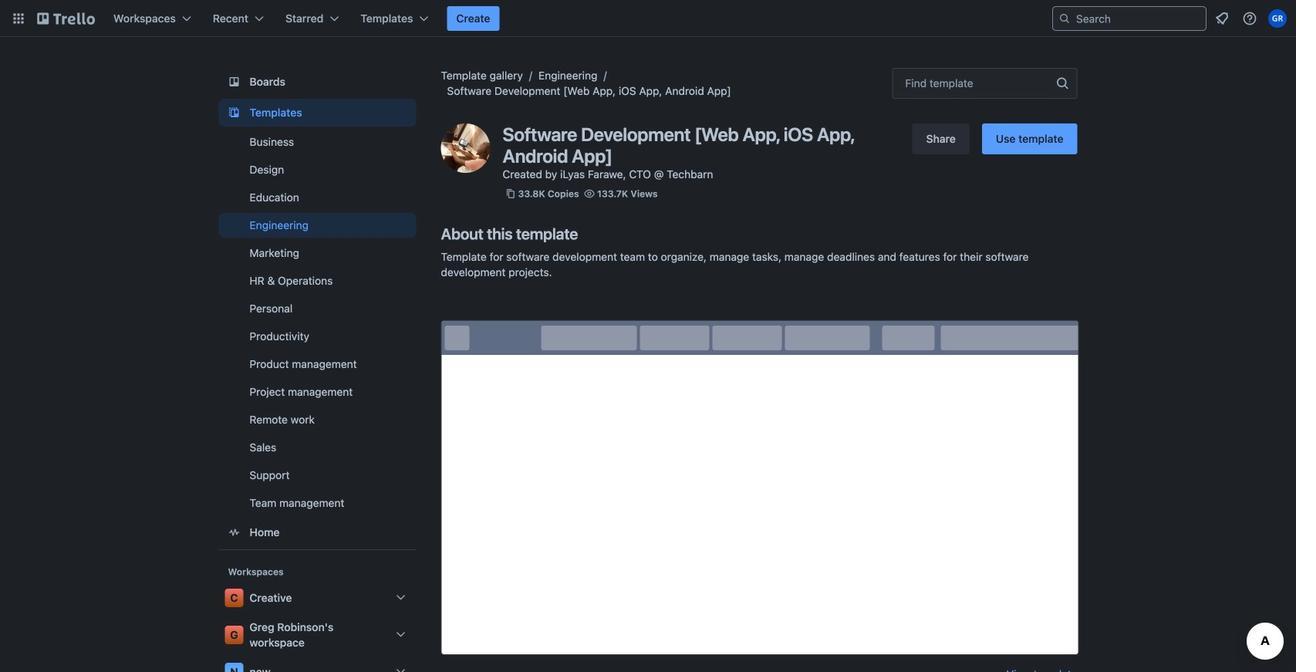 Task type: vqa. For each thing, say whether or not it's contained in the screenshot.
Back to home IMAGE
yes



Task type: locate. For each thing, give the bounding box(es) containing it.
Search field
[[1071, 8, 1206, 29]]

None field
[[892, 68, 1078, 99]]

primary element
[[0, 0, 1296, 37]]

template board image
[[225, 103, 243, 122]]

None text field
[[906, 76, 908, 91]]

home image
[[225, 523, 243, 542]]

0 notifications image
[[1213, 9, 1232, 28]]



Task type: describe. For each thing, give the bounding box(es) containing it.
greg robinson (gregrobinson96) image
[[1269, 9, 1287, 28]]

open information menu image
[[1242, 11, 1258, 26]]

board image
[[225, 73, 243, 91]]

ilyas farawe, cto @ techbarn image
[[441, 123, 490, 173]]

search image
[[1059, 12, 1071, 25]]

back to home image
[[37, 6, 95, 31]]



